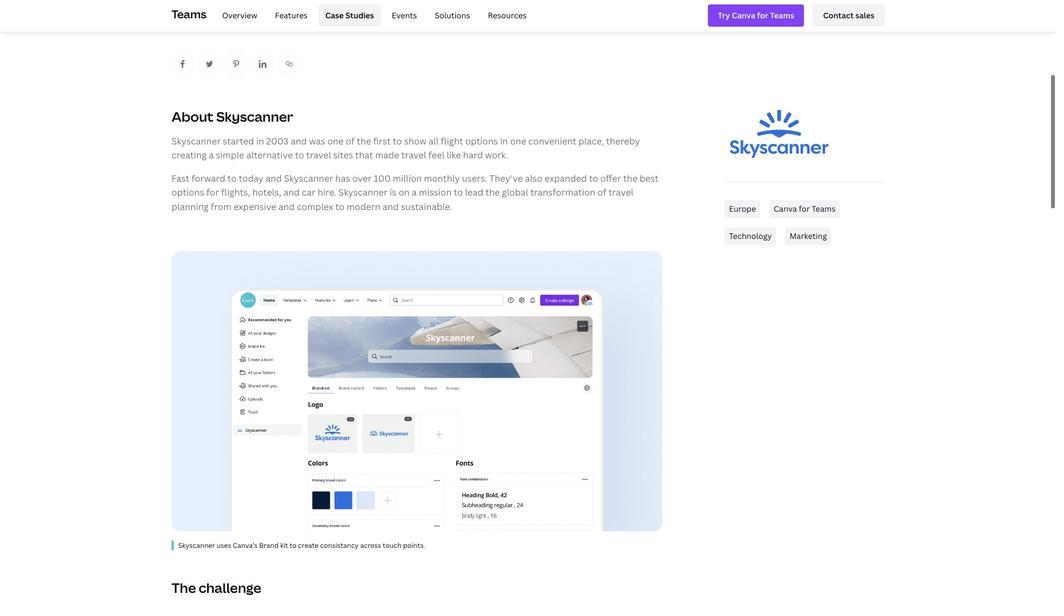 Task type: locate. For each thing, give the bounding box(es) containing it.
for right canva
[[799, 204, 811, 214]]

across
[[360, 541, 381, 550]]

skyscanner inside "skyscanner started in 2003 and was one of the first to show all flight options in one convenient place, thereby creating a simple alternative to travel sites that made travel feel like hard work."
[[172, 135, 221, 147]]

solutions link
[[428, 4, 477, 27]]

1 horizontal spatial travel
[[402, 149, 426, 161]]

and inside "skyscanner started in 2003 and was one of the first to show all flight options in one convenient place, thereby creating a simple alternative to travel sites that made travel feel like hard work."
[[291, 135, 307, 147]]

mission
[[419, 186, 452, 199]]

1 horizontal spatial options
[[466, 135, 498, 147]]

skyscanner
[[216, 107, 294, 126], [172, 135, 221, 147], [284, 172, 333, 184], [339, 186, 388, 199], [178, 541, 215, 550]]

the right lead at the left top of page
[[486, 186, 500, 199]]

teams up marketing
[[812, 204, 836, 214]]

0 horizontal spatial one
[[328, 135, 344, 147]]

to right alternative
[[295, 149, 304, 161]]

2 one from the left
[[510, 135, 527, 147]]

1 horizontal spatial for
[[799, 204, 811, 214]]

hire.
[[318, 186, 337, 199]]

1 horizontal spatial a
[[412, 186, 417, 199]]

0 horizontal spatial in
[[256, 135, 264, 147]]

is
[[390, 186, 397, 199]]

contact sales image
[[824, 9, 875, 22]]

2 horizontal spatial travel
[[609, 186, 634, 199]]

in up alternative
[[256, 135, 264, 147]]

for
[[207, 186, 219, 199], [799, 204, 811, 214]]

1 horizontal spatial in
[[500, 135, 508, 147]]

like
[[447, 149, 461, 161]]

one
[[328, 135, 344, 147], [510, 135, 527, 147]]

1 vertical spatial the
[[624, 172, 638, 184]]

transformation
[[531, 186, 596, 199]]

menu bar containing overview
[[211, 4, 534, 27]]

to down hire.
[[336, 201, 345, 213]]

and down the hotels,
[[279, 201, 295, 213]]

2 vertical spatial the
[[486, 186, 500, 199]]

they've
[[490, 172, 523, 184]]

0 horizontal spatial for
[[207, 186, 219, 199]]

the challenge
[[172, 578, 261, 597]]

complex
[[297, 201, 333, 213]]

thereby
[[607, 135, 640, 147]]

of
[[346, 135, 355, 147], [598, 186, 607, 199]]

create
[[298, 541, 319, 550]]

resources
[[488, 10, 527, 20]]

1 vertical spatial a
[[412, 186, 417, 199]]

menu bar inside teams element
[[211, 4, 534, 27]]

touch
[[383, 541, 402, 550]]

options
[[466, 135, 498, 147], [172, 186, 204, 199]]

1 vertical spatial for
[[799, 204, 811, 214]]

hotels,
[[253, 186, 281, 199]]

the
[[172, 578, 196, 597]]

kit
[[280, 541, 288, 550]]

skyscanner up creating on the top of the page
[[172, 135, 221, 147]]

and left was
[[291, 135, 307, 147]]

options up hard
[[466, 135, 498, 147]]

to
[[393, 135, 402, 147], [295, 149, 304, 161], [228, 172, 237, 184], [589, 172, 599, 184], [454, 186, 463, 199], [336, 201, 345, 213], [290, 541, 297, 550]]

0 vertical spatial of
[[346, 135, 355, 147]]

in
[[256, 135, 264, 147], [500, 135, 508, 147]]

sustainable.
[[401, 201, 453, 213]]

travel down show on the left top of page
[[402, 149, 426, 161]]

has
[[336, 172, 350, 184]]

fast forward to today and skyscanner has over 100 million monthly users. they've also expanded to offer the best options for flights, hotels, and car hire. skyscanner is on a mission to lead the global transformation of travel planning from expensive and complex to modern and sustainable.
[[172, 172, 659, 213]]

a inside fast forward to today and skyscanner has over 100 million monthly users. they've also expanded to offer the best options for flights, hotels, and car hire. skyscanner is on a mission to lead the global transformation of travel planning from expensive and complex to modern and sustainable.
[[412, 186, 417, 199]]

of down offer at the right
[[598, 186, 607, 199]]

global
[[502, 186, 529, 199]]

marketing link
[[786, 227, 832, 245]]

of inside "skyscanner started in 2003 and was one of the first to show all flight options in one convenient place, thereby creating a simple alternative to travel sites that made travel feel like hard work."
[[346, 135, 355, 147]]

marketing
[[790, 230, 828, 241]]

0 vertical spatial teams
[[172, 7, 207, 22]]

overview link
[[216, 4, 264, 27]]

of up sites
[[346, 135, 355, 147]]

options inside fast forward to today and skyscanner has over 100 million monthly users. they've also expanded to offer the best options for flights, hotels, and car hire. skyscanner is on a mission to lead the global transformation of travel planning from expensive and complex to modern and sustainable.
[[172, 186, 204, 199]]

0 vertical spatial for
[[207, 186, 219, 199]]

0 vertical spatial the
[[357, 135, 371, 147]]

one left convenient
[[510, 135, 527, 147]]

also
[[525, 172, 543, 184]]

0 vertical spatial a
[[209, 149, 214, 161]]

1 in from the left
[[256, 135, 264, 147]]

teams left overview
[[172, 7, 207, 22]]

teams
[[172, 7, 207, 22], [812, 204, 836, 214]]

travel
[[306, 149, 331, 161], [402, 149, 426, 161], [609, 186, 634, 199]]

menu bar
[[211, 4, 534, 27]]

canva
[[774, 204, 798, 214]]

technology link
[[725, 227, 777, 245]]

today
[[239, 172, 264, 184]]

0 horizontal spatial a
[[209, 149, 214, 161]]

canva for teams link
[[770, 200, 841, 218]]

to up flights,
[[228, 172, 237, 184]]

to left offer at the right
[[589, 172, 599, 184]]

for down forward
[[207, 186, 219, 199]]

in up work.
[[500, 135, 508, 147]]

100
[[374, 172, 391, 184]]

0 horizontal spatial options
[[172, 186, 204, 199]]

a left simple
[[209, 149, 214, 161]]

1 vertical spatial of
[[598, 186, 607, 199]]

points.
[[403, 541, 425, 550]]

features link
[[269, 4, 314, 27]]

the up that
[[357, 135, 371, 147]]

skyscanner up car
[[284, 172, 333, 184]]

for inside fast forward to today and skyscanner has over 100 million monthly users. they've also expanded to offer the best options for flights, hotels, and car hire. skyscanner is on a mission to lead the global transformation of travel planning from expensive and complex to modern and sustainable.
[[207, 186, 219, 199]]

case studies
[[326, 10, 374, 20]]

work.
[[485, 149, 509, 161]]

studies
[[346, 10, 374, 20]]

and down is
[[383, 201, 399, 213]]

2 horizontal spatial the
[[624, 172, 638, 184]]

million
[[393, 172, 422, 184]]

1 horizontal spatial one
[[510, 135, 527, 147]]

about skyscanner
[[172, 107, 294, 126]]

alternative
[[247, 149, 293, 161]]

travel down offer at the right
[[609, 186, 634, 199]]

travel down was
[[306, 149, 331, 161]]

over
[[353, 172, 372, 184]]

the left "best"
[[624, 172, 638, 184]]

made
[[375, 149, 400, 161]]

offer
[[601, 172, 622, 184]]

flights,
[[221, 186, 250, 199]]

0 horizontal spatial of
[[346, 135, 355, 147]]

simple
[[216, 149, 244, 161]]

1 vertical spatial teams
[[812, 204, 836, 214]]

a
[[209, 149, 214, 161], [412, 186, 417, 199]]

modern
[[347, 201, 381, 213]]

0 horizontal spatial the
[[357, 135, 371, 147]]

and up the hotels,
[[266, 172, 282, 184]]

0 vertical spatial options
[[466, 135, 498, 147]]

options up 'planning'
[[172, 186, 204, 199]]

first
[[374, 135, 391, 147]]

1 vertical spatial options
[[172, 186, 204, 199]]

was
[[309, 135, 326, 147]]

travel inside fast forward to today and skyscanner has over 100 million monthly users. they've also expanded to offer the best options for flights, hotels, and car hire. skyscanner is on a mission to lead the global transformation of travel planning from expensive and complex to modern and sustainable.
[[609, 186, 634, 199]]

a right on
[[412, 186, 417, 199]]

the
[[357, 135, 371, 147], [624, 172, 638, 184], [486, 186, 500, 199]]

1 horizontal spatial of
[[598, 186, 607, 199]]

users.
[[462, 172, 488, 184]]

one up sites
[[328, 135, 344, 147]]

solutions
[[435, 10, 470, 20]]

2 in from the left
[[500, 135, 508, 147]]

and
[[291, 135, 307, 147], [266, 172, 282, 184], [284, 186, 300, 199], [279, 201, 295, 213], [383, 201, 399, 213]]

0 horizontal spatial teams
[[172, 7, 207, 22]]



Task type: vqa. For each thing, say whether or not it's contained in the screenshot.
Media
no



Task type: describe. For each thing, give the bounding box(es) containing it.
1 horizontal spatial teams
[[812, 204, 836, 214]]

skyscanner left uses
[[178, 541, 215, 550]]

skyscanner up "modern"
[[339, 186, 388, 199]]

the inside "skyscanner started in 2003 and was one of the first to show all flight options in one convenient place, thereby creating a simple alternative to travel sites that made travel feel like hard work."
[[357, 135, 371, 147]]

1 horizontal spatial the
[[486, 186, 500, 199]]

forward
[[192, 172, 226, 184]]

events
[[392, 10, 417, 20]]

of inside fast forward to today and skyscanner has over 100 million monthly users. they've also expanded to offer the best options for flights, hotels, and car hire. skyscanner is on a mission to lead the global transformation of travel planning from expensive and complex to modern and sustainable.
[[598, 186, 607, 199]]

brand
[[259, 541, 279, 550]]

flight
[[441, 135, 463, 147]]

a inside "skyscanner started in 2003 and was one of the first to show all flight options in one convenient place, thereby creating a simple alternative to travel sites that made travel feel like hard work."
[[209, 149, 214, 161]]

planning
[[172, 201, 209, 213]]

from
[[211, 201, 232, 213]]

consistancy
[[320, 541, 359, 550]]

sites
[[333, 149, 353, 161]]

case
[[326, 10, 344, 20]]

monthly
[[424, 172, 460, 184]]

about
[[172, 107, 214, 126]]

2003
[[266, 135, 289, 147]]

1 one from the left
[[328, 135, 344, 147]]

overview
[[222, 10, 257, 20]]

and left car
[[284, 186, 300, 199]]

car
[[302, 186, 316, 199]]

hard
[[463, 149, 483, 161]]

features
[[275, 10, 308, 20]]

0 horizontal spatial travel
[[306, 149, 331, 161]]

that
[[356, 149, 373, 161]]

all
[[429, 135, 439, 147]]

case studies link
[[319, 4, 381, 27]]

challenge
[[199, 578, 261, 597]]

to left lead at the left top of page
[[454, 186, 463, 199]]

technology
[[730, 230, 772, 241]]

on
[[399, 186, 410, 199]]

skyscanner uses canva's brand kit to create consistancy across touch points.
[[178, 541, 425, 550]]

resources link
[[482, 4, 534, 27]]

best
[[640, 172, 659, 184]]

options inside "skyscanner started in 2003 and was one of the first to show all flight options in one convenient place, thereby creating a simple alternative to travel sites that made travel feel like hard work."
[[466, 135, 498, 147]]

to right 'kit'
[[290, 541, 297, 550]]

europe link
[[725, 200, 761, 218]]

started
[[223, 135, 254, 147]]

skyscanner up started
[[216, 107, 294, 126]]

feel
[[429, 149, 445, 161]]

creating
[[172, 149, 207, 161]]

events link
[[385, 4, 424, 27]]

expanded
[[545, 172, 587, 184]]

show
[[404, 135, 427, 147]]

expensive
[[234, 201, 276, 213]]

uses
[[217, 541, 231, 550]]

lead
[[465, 186, 484, 199]]

fast
[[172, 172, 190, 184]]

canva for teams
[[774, 204, 836, 214]]

skyscanner started in 2003 and was one of the first to show all flight options in one convenient place, thereby creating a simple alternative to travel sites that made travel feel like hard work.
[[172, 135, 640, 161]]

teams element
[[172, 0, 885, 31]]

to right first
[[393, 135, 402, 147]]

europe
[[730, 204, 757, 214]]

convenient
[[529, 135, 577, 147]]

canva's
[[233, 541, 258, 550]]

place,
[[579, 135, 604, 147]]



